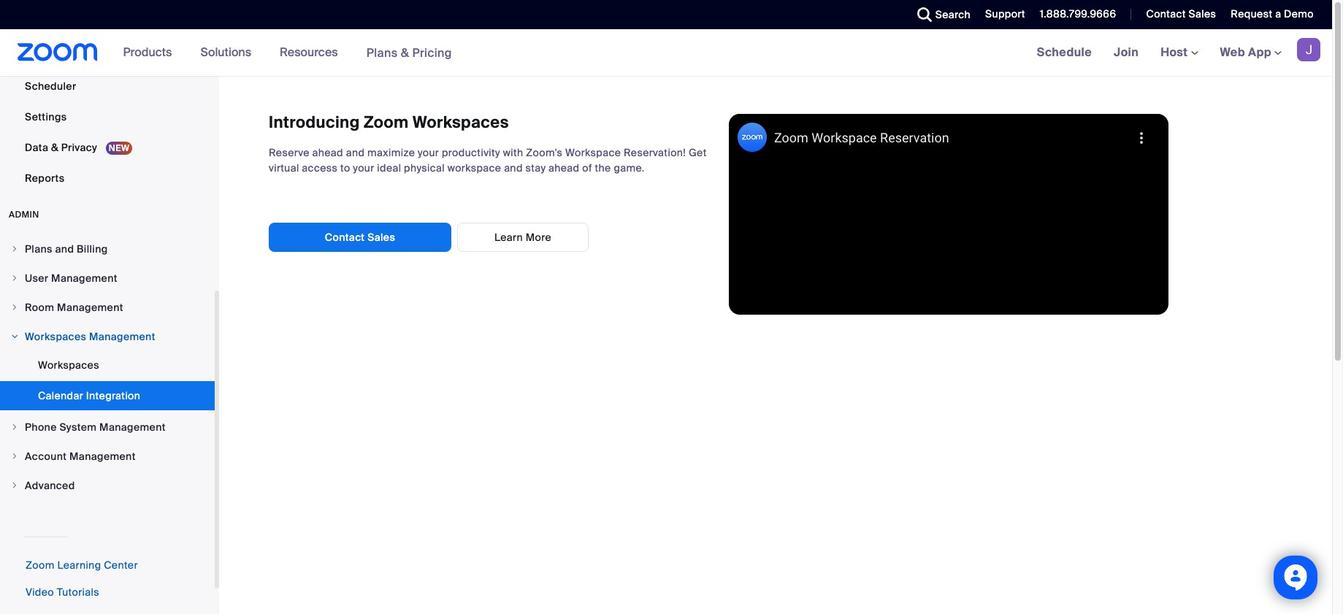 Task type: locate. For each thing, give the bounding box(es) containing it.
contact up host
[[1147, 7, 1186, 20]]

solutions button
[[200, 29, 258, 76]]

workspace
[[565, 146, 621, 159]]

user management menu item
[[0, 264, 215, 292]]

1 right image from the top
[[10, 274, 19, 283]]

phone
[[25, 421, 57, 434]]

ahead up access
[[312, 146, 343, 159]]

and up "to"
[[346, 146, 365, 159]]

phone system management menu item
[[0, 413, 215, 441]]

resources button
[[280, 29, 345, 76]]

1 vertical spatial sales
[[368, 231, 395, 244]]

zoom learning center link
[[26, 559, 138, 572]]

ahead left of
[[549, 161, 580, 175]]

0 horizontal spatial sales
[[368, 231, 395, 244]]

user
[[25, 272, 48, 285]]

1 horizontal spatial contact sales
[[1147, 7, 1217, 20]]

video tutorials link
[[26, 586, 99, 599]]

contact down "to"
[[325, 231, 365, 244]]

management up the workspaces management on the bottom left of the page
[[57, 301, 123, 314]]

0 horizontal spatial zoom
[[26, 559, 55, 572]]

2 vertical spatial and
[[55, 243, 74, 256]]

right image inside room management menu item
[[10, 303, 19, 312]]

1 horizontal spatial ahead
[[549, 161, 580, 175]]

0 horizontal spatial your
[[353, 161, 374, 175]]

contact
[[1147, 7, 1186, 20], [325, 231, 365, 244]]

right image inside user management 'menu item'
[[10, 274, 19, 283]]

support
[[986, 7, 1026, 20]]

workspaces up the calendar
[[38, 359, 99, 372]]

workspaces up productivity
[[413, 112, 509, 133]]

and left billing
[[55, 243, 74, 256]]

management for room management
[[57, 301, 123, 314]]

workspaces inside menu
[[38, 359, 99, 372]]

your up physical at the left of page
[[418, 146, 439, 159]]

workspaces link
[[0, 351, 215, 380]]

sales up host dropdown button
[[1189, 7, 1217, 20]]

request
[[1231, 7, 1273, 20]]

1 horizontal spatial zoom
[[364, 112, 409, 133]]

privacy
[[61, 141, 97, 154]]

workspaces for workspaces
[[38, 359, 99, 372]]

zoom inside "side navigation" navigation
[[26, 559, 55, 572]]

1 horizontal spatial plans
[[366, 45, 398, 60]]

4 right image from the top
[[10, 423, 19, 432]]

right image for account
[[10, 452, 19, 461]]

zoom learning center
[[26, 559, 138, 572]]

& inside personal menu menu
[[51, 141, 59, 154]]

1 vertical spatial zoom
[[26, 559, 55, 572]]

0 horizontal spatial and
[[55, 243, 74, 256]]

your
[[418, 146, 439, 159], [353, 161, 374, 175]]

0 vertical spatial workspaces
[[413, 112, 509, 133]]

1 vertical spatial &
[[51, 141, 59, 154]]

workspaces management menu
[[0, 351, 215, 412]]

room management menu item
[[0, 294, 215, 321]]

workspaces
[[413, 112, 509, 133], [25, 330, 86, 343], [38, 359, 99, 372]]

center
[[104, 559, 138, 572]]

web app button
[[1220, 45, 1282, 60]]

1 horizontal spatial &
[[401, 45, 409, 60]]

search button
[[906, 0, 975, 29]]

reports link
[[0, 164, 215, 193]]

management down billing
[[51, 272, 117, 285]]

plans right right image
[[25, 243, 52, 256]]

workspaces for workspaces management
[[25, 330, 86, 343]]

access
[[302, 161, 338, 175]]

sales down ideal
[[368, 231, 395, 244]]

plans inside product information 'navigation'
[[366, 45, 398, 60]]

right image for phone
[[10, 423, 19, 432]]

contact sales up host dropdown button
[[1147, 7, 1217, 20]]

plans and billing menu item
[[0, 235, 215, 263]]

management up workspaces link
[[89, 330, 155, 343]]

integration
[[86, 389, 140, 403]]

sales
[[1189, 7, 1217, 20], [368, 231, 395, 244]]

right image inside workspaces management menu item
[[10, 332, 19, 341]]

to
[[340, 161, 350, 175]]

management for workspaces management
[[89, 330, 155, 343]]

right image inside phone system management menu item
[[10, 423, 19, 432]]

0 horizontal spatial contact sales
[[325, 231, 395, 244]]

pricing
[[412, 45, 452, 60]]

plans left pricing
[[366, 45, 398, 60]]

0 horizontal spatial contact
[[325, 231, 365, 244]]

and
[[346, 146, 365, 159], [504, 161, 523, 175], [55, 243, 74, 256]]

zoom logo image
[[18, 43, 98, 61]]

workspace
[[448, 161, 501, 175]]

video
[[26, 586, 54, 599]]

1 horizontal spatial your
[[418, 146, 439, 159]]

and down with
[[504, 161, 523, 175]]

1 vertical spatial and
[[504, 161, 523, 175]]

room
[[25, 301, 54, 314]]

admin
[[9, 209, 39, 221]]

management for user management
[[51, 272, 117, 285]]

0 horizontal spatial plans
[[25, 243, 52, 256]]

&
[[401, 45, 409, 60], [51, 141, 59, 154]]

2 right image from the top
[[10, 303, 19, 312]]

& inside product information 'navigation'
[[401, 45, 409, 60]]

support link
[[975, 0, 1029, 29], [986, 7, 1026, 20]]

0 vertical spatial and
[[346, 146, 365, 159]]

room management
[[25, 301, 123, 314]]

get
[[689, 146, 707, 159]]

workspaces down room
[[25, 330, 86, 343]]

management inside 'menu item'
[[51, 272, 117, 285]]

workspaces inside menu item
[[25, 330, 86, 343]]

1 vertical spatial ahead
[[549, 161, 580, 175]]

0 horizontal spatial &
[[51, 141, 59, 154]]

zoom's
[[526, 146, 563, 159]]

zoom
[[364, 112, 409, 133], [26, 559, 55, 572]]

0 vertical spatial plans
[[366, 45, 398, 60]]

right image
[[10, 274, 19, 283], [10, 303, 19, 312], [10, 332, 19, 341], [10, 423, 19, 432], [10, 452, 19, 461], [10, 481, 19, 490]]

workspaces management
[[25, 330, 155, 343]]

0 vertical spatial contact
[[1147, 7, 1186, 20]]

plans for plans and billing
[[25, 243, 52, 256]]

the
[[595, 161, 611, 175]]

your right "to"
[[353, 161, 374, 175]]

reserve
[[269, 146, 310, 159]]

account
[[25, 450, 67, 463]]

1 vertical spatial plans
[[25, 243, 52, 256]]

2 vertical spatial workspaces
[[38, 359, 99, 372]]

contact sales link
[[1136, 0, 1220, 29], [1147, 7, 1217, 20], [269, 223, 451, 252]]

6 right image from the top
[[10, 481, 19, 490]]

settings link
[[0, 102, 215, 131]]

plans for plans & pricing
[[366, 45, 398, 60]]

side navigation navigation
[[0, 0, 219, 614]]

calendar integration
[[38, 389, 140, 403]]

0 vertical spatial ahead
[[312, 146, 343, 159]]

plans & pricing link
[[366, 45, 452, 60], [366, 45, 452, 60]]

right image for workspaces
[[10, 332, 19, 341]]

zoom up video
[[26, 559, 55, 572]]

banner
[[0, 29, 1332, 77]]

plans
[[366, 45, 398, 60], [25, 243, 52, 256]]

right image inside account management menu item
[[10, 452, 19, 461]]

management
[[51, 272, 117, 285], [57, 301, 123, 314], [89, 330, 155, 343], [99, 421, 166, 434], [69, 450, 136, 463]]

solutions
[[200, 45, 251, 60]]

plans inside plans and billing menu item
[[25, 243, 52, 256]]

5 right image from the top
[[10, 452, 19, 461]]

& left pricing
[[401, 45, 409, 60]]

data
[[25, 141, 48, 154]]

ahead
[[312, 146, 343, 159], [549, 161, 580, 175]]

join link
[[1103, 29, 1150, 76]]

0 vertical spatial contact sales
[[1147, 7, 1217, 20]]

0 vertical spatial your
[[418, 146, 439, 159]]

meetings navigation
[[1026, 29, 1332, 77]]

right image for room
[[10, 303, 19, 312]]

0 vertical spatial sales
[[1189, 7, 1217, 20]]

& right data
[[51, 141, 59, 154]]

contact sales
[[1147, 7, 1217, 20], [325, 231, 395, 244]]

1 vertical spatial workspaces
[[25, 330, 86, 343]]

0 vertical spatial &
[[401, 45, 409, 60]]

contact sales down "to"
[[325, 231, 395, 244]]

zoom up maximize
[[364, 112, 409, 133]]

1.888.799.9666 button
[[1029, 0, 1120, 29], [1040, 7, 1117, 20]]

3 right image from the top
[[10, 332, 19, 341]]

management up advanced menu item
[[69, 450, 136, 463]]

request a demo link
[[1220, 0, 1332, 29], [1231, 7, 1314, 20]]



Task type: describe. For each thing, give the bounding box(es) containing it.
virtual
[[269, 161, 299, 175]]

account management
[[25, 450, 136, 463]]

learn
[[495, 231, 523, 244]]

schedule link
[[1026, 29, 1103, 76]]

0 vertical spatial zoom
[[364, 112, 409, 133]]

admin menu menu
[[0, 235, 215, 501]]

workspaces management menu item
[[0, 323, 215, 351]]

1.888.799.9666
[[1040, 7, 1117, 20]]

account management menu item
[[0, 443, 215, 470]]

right image for user
[[10, 274, 19, 283]]

personal menu menu
[[0, 0, 215, 194]]

phone system management
[[25, 421, 166, 434]]

calendar
[[38, 389, 83, 403]]

right image
[[10, 245, 19, 253]]

app
[[1248, 45, 1272, 60]]

1 horizontal spatial contact
[[1147, 7, 1186, 20]]

join
[[1114, 45, 1139, 60]]

scheduler link
[[0, 72, 215, 101]]

products
[[123, 45, 172, 60]]

scheduler
[[25, 80, 76, 93]]

profile picture image
[[1297, 38, 1321, 61]]

maximize
[[367, 146, 415, 159]]

1 vertical spatial contact sales
[[325, 231, 395, 244]]

of
[[582, 161, 592, 175]]

ideal
[[377, 161, 401, 175]]

physical
[[404, 161, 445, 175]]

right image inside advanced menu item
[[10, 481, 19, 490]]

advanced
[[25, 479, 75, 492]]

request a demo
[[1231, 7, 1314, 20]]

with
[[503, 146, 523, 159]]

product information navigation
[[112, 29, 463, 77]]

learn more link
[[457, 223, 589, 252]]

management down integration on the bottom of the page
[[99, 421, 166, 434]]

resources
[[280, 45, 338, 60]]

& for pricing
[[401, 45, 409, 60]]

2 horizontal spatial and
[[504, 161, 523, 175]]

introducing zoom workspaces
[[269, 112, 509, 133]]

1 vertical spatial contact
[[325, 231, 365, 244]]

1 horizontal spatial sales
[[1189, 7, 1217, 20]]

and inside menu item
[[55, 243, 74, 256]]

system
[[59, 421, 97, 434]]

host button
[[1161, 45, 1198, 60]]

settings
[[25, 110, 67, 123]]

stay
[[526, 161, 546, 175]]

learn more
[[495, 231, 552, 244]]

reports
[[25, 172, 65, 185]]

web app
[[1220, 45, 1272, 60]]

& for privacy
[[51, 141, 59, 154]]

banner containing products
[[0, 29, 1332, 77]]

1 horizontal spatial and
[[346, 146, 365, 159]]

reserve ahead and maximize your productivity with zoom's workspace reservation! get virtual access to your ideal physical workspace and stay ahead of the game.
[[269, 146, 707, 175]]

demo
[[1284, 7, 1314, 20]]

schedule
[[1037, 45, 1092, 60]]

search
[[936, 8, 971, 21]]

introducing
[[269, 112, 360, 133]]

advanced menu item
[[0, 472, 215, 500]]

more
[[526, 231, 552, 244]]

user management
[[25, 272, 117, 285]]

plans and billing
[[25, 243, 108, 256]]

a
[[1276, 7, 1282, 20]]

calendar integration link
[[0, 381, 215, 411]]

reservation!
[[624, 146, 686, 159]]

web
[[1220, 45, 1246, 60]]

management for account management
[[69, 450, 136, 463]]

data & privacy
[[25, 141, 100, 154]]

learning
[[57, 559, 101, 572]]

host
[[1161, 45, 1191, 60]]

0 horizontal spatial ahead
[[312, 146, 343, 159]]

1 vertical spatial your
[[353, 161, 374, 175]]

billing
[[77, 243, 108, 256]]

productivity
[[442, 146, 500, 159]]

plans & pricing
[[366, 45, 452, 60]]

game.
[[614, 161, 645, 175]]

products button
[[123, 29, 179, 76]]

data & privacy link
[[0, 133, 215, 162]]

video tutorials
[[26, 586, 99, 599]]

tutorials
[[57, 586, 99, 599]]



Task type: vqa. For each thing, say whether or not it's contained in the screenshot.
Share button
no



